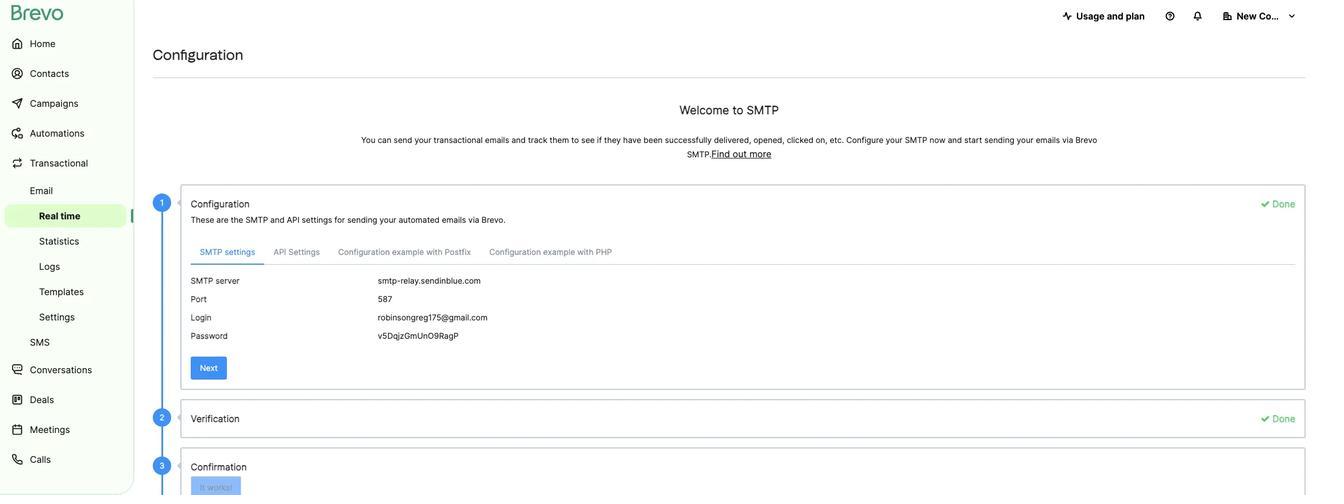 Task type: vqa. For each thing, say whether or not it's contained in the screenshot.
3
yes



Task type: locate. For each thing, give the bounding box(es) containing it.
find out more button
[[712, 148, 772, 160]]

1 vertical spatial to
[[572, 135, 579, 145]]

2 with from the left
[[578, 247, 594, 257]]

example
[[392, 247, 424, 257], [544, 247, 575, 257]]

1 horizontal spatial settings
[[302, 215, 332, 225]]

transactional
[[30, 158, 88, 169]]

delivered,
[[714, 135, 752, 145]]

emails left brevo
[[1037, 135, 1061, 145]]

your right configure
[[886, 135, 903, 145]]

have
[[624, 135, 642, 145]]

0 vertical spatial api
[[287, 215, 300, 225]]

done for configuration
[[1271, 198, 1296, 210]]

0 horizontal spatial with
[[427, 247, 443, 257]]

robins
[[378, 313, 402, 322]]

tab panel
[[182, 241, 1305, 348], [182, 274, 1305, 348]]

0 vertical spatial done
[[1271, 198, 1296, 210]]

with left postfix
[[427, 247, 443, 257]]

emails
[[485, 135, 510, 145], [1037, 135, 1061, 145], [442, 215, 466, 225]]

to left see at the top
[[572, 135, 579, 145]]

example left php
[[544, 247, 575, 257]]

it
[[200, 483, 205, 493]]

0 vertical spatial sending
[[985, 135, 1015, 145]]

0 horizontal spatial settings
[[39, 312, 75, 323]]

confirmation
[[191, 462, 247, 473]]

smtp left now at the top right of page
[[905, 135, 928, 145]]

your right send
[[415, 135, 432, 145]]

configuration inside configuration example with php link
[[490, 247, 541, 257]]

1 horizontal spatial via
[[1063, 135, 1074, 145]]

smtp up the smtp server in the bottom of the page
[[200, 247, 223, 257]]

example down automated
[[392, 247, 424, 257]]

done
[[1271, 198, 1296, 210], [1271, 413, 1296, 425]]

done for verification
[[1271, 413, 1296, 425]]

these are the smtp and api settings for sending your automated emails via brevo.
[[191, 215, 506, 225]]

next
[[200, 363, 218, 373]]

automations
[[30, 128, 85, 139]]

configuration
[[153, 47, 243, 63], [191, 198, 250, 210], [338, 247, 390, 257], [490, 247, 541, 257]]

1 with from the left
[[427, 247, 443, 257]]

smtp
[[747, 103, 779, 117], [905, 135, 928, 145], [246, 215, 268, 225], [200, 247, 223, 257], [191, 276, 213, 286]]

your left automated
[[380, 215, 397, 225]]

campaigns
[[30, 98, 79, 109]]

settings left the for on the left of the page
[[302, 215, 332, 225]]

smtp up port
[[191, 276, 213, 286]]

real
[[39, 210, 58, 222]]

clicked
[[787, 135, 814, 145]]

emails up postfix
[[442, 215, 466, 225]]

tab panel containing smtp settings
[[182, 241, 1305, 348]]

contacts link
[[5, 60, 126, 87]]

company
[[1260, 10, 1302, 22]]

0 vertical spatial settings
[[302, 215, 332, 225]]

smtp-
[[378, 276, 401, 286]]

v5dqjzgmuno9ragp
[[378, 331, 459, 341]]

successfully
[[665, 135, 712, 145]]

2 example from the left
[[544, 247, 575, 257]]

with left php
[[578, 247, 594, 257]]

settings
[[289, 247, 320, 257], [39, 312, 75, 323]]

0 vertical spatial to
[[733, 103, 744, 117]]

0 horizontal spatial emails
[[442, 215, 466, 225]]

0 vertical spatial via
[[1063, 135, 1074, 145]]

start
[[965, 135, 983, 145]]

1 tab panel from the top
[[182, 241, 1305, 348]]

configuration example with postfix
[[338, 247, 471, 257]]

to
[[733, 103, 744, 117], [572, 135, 579, 145]]

1 horizontal spatial emails
[[485, 135, 510, 145]]

via
[[1063, 135, 1074, 145], [469, 215, 480, 225]]

and
[[1108, 10, 1124, 22], [512, 135, 526, 145], [948, 135, 963, 145], [270, 215, 285, 225]]

with for php
[[578, 247, 594, 257]]

robins ongreg175@gmail.com
[[378, 313, 488, 322]]

calls link
[[5, 446, 126, 474]]

0 horizontal spatial to
[[572, 135, 579, 145]]

home
[[30, 38, 56, 49]]

1 horizontal spatial with
[[578, 247, 594, 257]]

meetings
[[30, 424, 70, 436]]

3
[[160, 461, 165, 471]]

and left track
[[512, 135, 526, 145]]

sending right start
[[985, 135, 1015, 145]]

with inside 'link'
[[427, 247, 443, 257]]

to up delivered,
[[733, 103, 744, 117]]

example for php
[[544, 247, 575, 257]]

transactional
[[434, 135, 483, 145]]

2
[[160, 413, 165, 422]]

settings link
[[5, 306, 126, 329]]

next button
[[191, 357, 227, 380]]

sending
[[985, 135, 1015, 145], [347, 215, 378, 225]]

1 horizontal spatial sending
[[985, 135, 1015, 145]]

1 horizontal spatial example
[[544, 247, 575, 257]]

0 horizontal spatial api
[[274, 247, 286, 257]]

0 horizontal spatial example
[[392, 247, 424, 257]]

works!
[[207, 483, 232, 493]]

1 vertical spatial done
[[1271, 413, 1296, 425]]

new company button
[[1215, 5, 1307, 28]]

emails right transactional
[[485, 135, 510, 145]]

settings inside settings link
[[39, 312, 75, 323]]

usage and plan
[[1077, 10, 1146, 22]]

tab list containing smtp settings
[[191, 241, 1296, 265]]

conversations
[[30, 364, 92, 376]]

smtp.
[[687, 149, 712, 159]]

and left plan
[[1108, 10, 1124, 22]]

via left brevo. on the top left
[[469, 215, 480, 225]]

api right smtp settings
[[274, 247, 286, 257]]

2 tab panel from the top
[[182, 274, 1305, 348]]

api up "api settings"
[[287, 215, 300, 225]]

and up "api settings"
[[270, 215, 285, 225]]

settings down these are the smtp and api settings for sending your automated emails via brevo.
[[289, 247, 320, 257]]

settings up server
[[225, 247, 255, 257]]

sms
[[30, 337, 50, 348]]

1 vertical spatial settings
[[39, 312, 75, 323]]

conversations link
[[5, 356, 126, 384]]

smtp right the
[[246, 215, 268, 225]]

email link
[[5, 179, 126, 202]]

settings down templates
[[39, 312, 75, 323]]

api
[[287, 215, 300, 225], [274, 247, 286, 257]]

you
[[361, 135, 376, 145]]

configuration inside configuration example with postfix 'link'
[[338, 247, 390, 257]]

automations link
[[5, 120, 126, 147]]

via left brevo
[[1063, 135, 1074, 145]]

smtp up opened,
[[747, 103, 779, 117]]

api settings
[[274, 247, 320, 257]]

0 horizontal spatial settings
[[225, 247, 255, 257]]

tab list
[[191, 241, 1296, 265]]

1 vertical spatial via
[[469, 215, 480, 225]]

0 horizontal spatial sending
[[347, 215, 378, 225]]

0 vertical spatial settings
[[289, 247, 320, 257]]

1 example from the left
[[392, 247, 424, 257]]

settings
[[302, 215, 332, 225], [225, 247, 255, 257]]

can
[[378, 135, 392, 145]]

templates
[[39, 286, 84, 298]]

1 vertical spatial settings
[[225, 247, 255, 257]]

configuration example with php link
[[480, 241, 622, 264]]

real time
[[39, 210, 80, 222]]

track
[[528, 135, 548, 145]]

1 done from the top
[[1271, 198, 1296, 210]]

1 horizontal spatial settings
[[289, 247, 320, 257]]

settings inside api settings link
[[289, 247, 320, 257]]

tab list inside tab panel
[[191, 241, 1296, 265]]

new company
[[1238, 10, 1302, 22]]

smtp inside you can send your transactional emails and track them to see if they have been successfully delivered, opened, clicked on, etc. configure your smtp now and start sending your emails via brevo smtp.
[[905, 135, 928, 145]]

2 done from the top
[[1271, 413, 1296, 425]]

sending right the for on the left of the page
[[347, 215, 378, 225]]

calls
[[30, 454, 51, 466]]

example inside 'link'
[[392, 247, 424, 257]]



Task type: describe. For each thing, give the bounding box(es) containing it.
etc.
[[830, 135, 845, 145]]

out
[[733, 148, 747, 160]]

logs
[[39, 261, 60, 272]]

1 vertical spatial api
[[274, 247, 286, 257]]

and inside button
[[1108, 10, 1124, 22]]

for
[[335, 215, 345, 225]]

sending inside you can send your transactional emails and track them to see if they have been successfully delivered, opened, clicked on, etc. configure your smtp now and start sending your emails via brevo smtp.
[[985, 135, 1015, 145]]

these
[[191, 215, 214, 225]]

automated
[[399, 215, 440, 225]]

statistics link
[[5, 230, 126, 253]]

contacts
[[30, 68, 69, 79]]

1
[[160, 198, 164, 208]]

them
[[550, 135, 569, 145]]

smtp settings
[[200, 247, 255, 257]]

usage
[[1077, 10, 1105, 22]]

api settings link
[[265, 241, 329, 264]]

0 horizontal spatial via
[[469, 215, 480, 225]]

and right now at the top right of page
[[948, 135, 963, 145]]

statistics
[[39, 236, 79, 247]]

find out more
[[712, 148, 772, 160]]

brevo.
[[482, 215, 506, 225]]

brevo
[[1076, 135, 1098, 145]]

meetings link
[[5, 416, 126, 444]]

check image
[[1262, 199, 1271, 209]]

email
[[30, 185, 53, 197]]

you can send your transactional emails and track them to see if they have been successfully delivered, opened, clicked on, etc. configure your smtp now and start sending your emails via brevo smtp.
[[361, 135, 1098, 159]]

transactional link
[[5, 149, 126, 177]]

postfix
[[445, 247, 471, 257]]

smtp inside smtp settings link
[[200, 247, 223, 257]]

the
[[231, 215, 243, 225]]

1 horizontal spatial to
[[733, 103, 744, 117]]

welcome
[[680, 103, 730, 117]]

sms link
[[5, 331, 126, 354]]

example for postfix
[[392, 247, 424, 257]]

587
[[378, 294, 393, 304]]

on,
[[816, 135, 828, 145]]

php
[[596, 247, 612, 257]]

now
[[930, 135, 946, 145]]

see
[[582, 135, 595, 145]]

deals link
[[5, 386, 126, 414]]

2 horizontal spatial emails
[[1037, 135, 1061, 145]]

configuration example with postfix link
[[329, 241, 480, 264]]

1 vertical spatial sending
[[347, 215, 378, 225]]

find
[[712, 148, 731, 160]]

verification
[[191, 413, 240, 425]]

send
[[394, 135, 413, 145]]

via inside you can send your transactional emails and track them to see if they have been successfully delivered, opened, clicked on, etc. configure your smtp now and start sending your emails via brevo smtp.
[[1063, 135, 1074, 145]]

usage and plan button
[[1054, 5, 1155, 28]]

relay.sendinblue.com
[[401, 276, 481, 286]]

password
[[191, 331, 228, 341]]

smtp settings link
[[191, 241, 265, 265]]

settings inside smtp settings link
[[225, 247, 255, 257]]

are
[[217, 215, 229, 225]]

login
[[191, 313, 212, 322]]

check image
[[1262, 414, 1271, 424]]

with for postfix
[[427, 247, 443, 257]]

it works! link
[[191, 477, 242, 495]]

more
[[750, 148, 772, 160]]

if
[[597, 135, 602, 145]]

port
[[191, 294, 207, 304]]

opened,
[[754, 135, 785, 145]]

campaigns link
[[5, 90, 126, 117]]

ongreg175@gmail.com
[[402, 313, 488, 322]]

to inside you can send your transactional emails and track them to see if they have been successfully delivered, opened, clicked on, etc. configure your smtp now and start sending your emails via brevo smtp.
[[572, 135, 579, 145]]

smtp server
[[191, 276, 240, 286]]

1 horizontal spatial api
[[287, 215, 300, 225]]

plan
[[1127, 10, 1146, 22]]

welcome to smtp
[[680, 103, 779, 117]]

your right start
[[1017, 135, 1034, 145]]

configure
[[847, 135, 884, 145]]

time
[[61, 210, 80, 222]]

new
[[1238, 10, 1258, 22]]

deals
[[30, 394, 54, 406]]

it works!
[[200, 483, 232, 493]]

configuration example with php
[[490, 247, 612, 257]]

home link
[[5, 30, 126, 57]]

templates link
[[5, 281, 126, 304]]

tab panel containing smtp server
[[182, 274, 1305, 348]]

logs link
[[5, 255, 126, 278]]

they
[[605, 135, 621, 145]]



